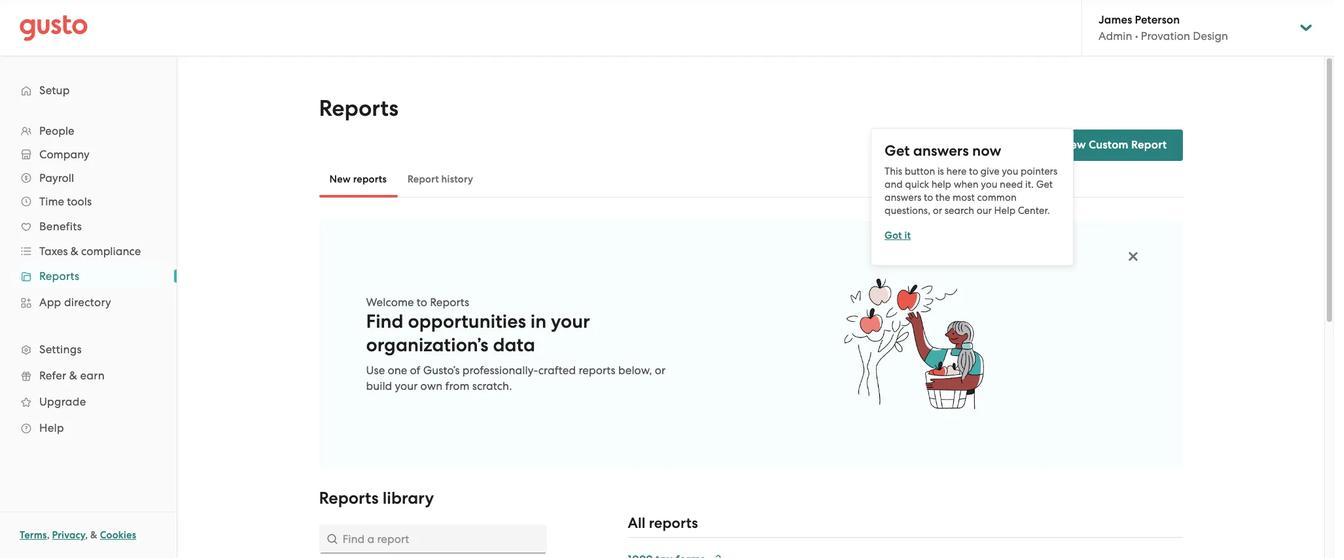 Task type: describe. For each thing, give the bounding box(es) containing it.
new for new reports
[[329, 173, 351, 185]]

need
[[1000, 178, 1023, 190]]

reports tab list
[[319, 161, 1183, 198]]

got it button
[[885, 227, 911, 243]]

0 vertical spatial you
[[1002, 165, 1018, 177]]

build
[[366, 380, 392, 393]]

search
[[945, 204, 974, 216]]

report history button
[[397, 164, 484, 195]]

give
[[981, 165, 1000, 177]]

data
[[493, 334, 535, 357]]

setup
[[39, 84, 70, 97]]

0 vertical spatial get
[[885, 142, 910, 159]]

pointers
[[1021, 165, 1058, 177]]

refer & earn
[[39, 369, 105, 382]]

admin
[[1099, 29, 1132, 43]]

the
[[936, 191, 950, 203]]

taxes
[[39, 245, 68, 258]]

benefits link
[[13, 215, 164, 238]]

provation
[[1141, 29, 1190, 43]]

and
[[885, 178, 903, 190]]

upgrade link
[[13, 390, 164, 414]]

tools
[[67, 195, 92, 208]]

get answers now this button is here to give you pointers and quick help when you need it. get answers to the most common questions, or search our help center.
[[885, 142, 1058, 216]]

now
[[972, 142, 1001, 159]]

james peterson admin • provation design
[[1099, 13, 1228, 43]]

here
[[947, 165, 967, 177]]

1 , from the left
[[47, 529, 50, 541]]

settings
[[39, 343, 82, 356]]

time
[[39, 195, 64, 208]]

crafted
[[538, 364, 576, 377]]

help link
[[13, 416, 164, 440]]

taxes & compliance
[[39, 245, 141, 258]]

all
[[628, 514, 645, 532]]

time tools
[[39, 195, 92, 208]]

help
[[932, 178, 951, 190]]

below,
[[618, 364, 652, 377]]

0 vertical spatial answers
[[913, 142, 969, 159]]

payroll
[[39, 171, 74, 185]]

this
[[885, 165, 902, 177]]

opportunities
[[408, 310, 526, 333]]

design
[[1193, 29, 1228, 43]]

privacy link
[[52, 529, 85, 541]]

people
[[39, 124, 74, 137]]

& for earn
[[69, 369, 77, 382]]

home image
[[20, 15, 88, 41]]

peterson
[[1135, 13, 1180, 27]]

company button
[[13, 143, 164, 166]]

or inside use one of gusto's professionally-crafted reports below, or build your own from scratch.
[[655, 364, 666, 377]]

custom
[[1089, 138, 1129, 152]]

use
[[366, 364, 385, 377]]

app directory link
[[13, 291, 164, 314]]

james
[[1099, 13, 1132, 27]]

2 horizontal spatial to
[[969, 165, 978, 177]]

privacy
[[52, 529, 85, 541]]

new reports button
[[319, 164, 397, 195]]

organization's
[[366, 334, 489, 357]]

all reports
[[628, 514, 698, 532]]

& for compliance
[[71, 245, 78, 258]]

directory
[[64, 296, 111, 309]]

cookies
[[100, 529, 136, 541]]

Report Search bar field
[[319, 525, 547, 554]]

welcome to reports find opportunities in your organization's data
[[366, 296, 590, 357]]

app
[[39, 296, 61, 309]]

in
[[530, 310, 546, 333]]

welcome
[[366, 296, 414, 309]]

reports inside welcome to reports find opportunities in your organization's data
[[430, 296, 469, 309]]

terms link
[[20, 529, 47, 541]]

our
[[977, 204, 992, 216]]

help inside get answers now this button is here to give you pointers and quick help when you need it. get answers to the most common questions, or search our help center.
[[994, 204, 1016, 216]]

people button
[[13, 119, 164, 143]]



Task type: vqa. For each thing, say whether or not it's contained in the screenshot.
Compliance
yes



Task type: locate. For each thing, give the bounding box(es) containing it.
0 horizontal spatial new
[[329, 173, 351, 185]]

help inside list
[[39, 421, 64, 434]]

1 vertical spatial get
[[1036, 178, 1053, 190]]

new reports
[[329, 173, 387, 185]]

0 horizontal spatial your
[[395, 380, 418, 393]]

cookies button
[[100, 527, 136, 543]]

help down upgrade
[[39, 421, 64, 434]]

you down give
[[981, 178, 998, 190]]

1 vertical spatial &
[[69, 369, 77, 382]]

or right below, on the left bottom of the page
[[655, 364, 666, 377]]

2 vertical spatial reports
[[649, 514, 698, 532]]

compliance
[[81, 245, 141, 258]]

0 horizontal spatial or
[[655, 364, 666, 377]]

terms , privacy , & cookies
[[20, 529, 136, 541]]

common
[[977, 191, 1017, 203]]

2 vertical spatial to
[[417, 296, 427, 309]]

is
[[938, 165, 944, 177]]

to inside welcome to reports find opportunities in your organization's data
[[417, 296, 427, 309]]

1 horizontal spatial ,
[[85, 529, 88, 541]]

0 horizontal spatial to
[[417, 296, 427, 309]]

benefits
[[39, 220, 82, 233]]

reports for new reports
[[353, 173, 387, 185]]

report left history
[[408, 173, 439, 185]]

to
[[969, 165, 978, 177], [924, 191, 933, 203], [417, 296, 427, 309]]

1 horizontal spatial new
[[1062, 138, 1086, 152]]

own
[[420, 380, 443, 393]]

report inside report history button
[[408, 173, 439, 185]]

2 , from the left
[[85, 529, 88, 541]]

1 horizontal spatial reports
[[579, 364, 616, 377]]

0 horizontal spatial get
[[885, 142, 910, 159]]

1 vertical spatial new
[[329, 173, 351, 185]]

1 vertical spatial or
[[655, 364, 666, 377]]

1 vertical spatial you
[[981, 178, 998, 190]]

questions,
[[885, 204, 931, 216]]

new
[[1062, 138, 1086, 152], [329, 173, 351, 185]]

help down common
[[994, 204, 1016, 216]]

professionally-
[[462, 364, 538, 377]]

reports inside reports link
[[39, 270, 79, 283]]

•
[[1135, 29, 1138, 43]]

got it
[[885, 229, 911, 241]]

1 horizontal spatial help
[[994, 204, 1016, 216]]

of
[[410, 364, 420, 377]]

get down pointers
[[1036, 178, 1053, 190]]

new for new custom report
[[1062, 138, 1086, 152]]

setup link
[[13, 79, 164, 102]]

it
[[905, 229, 911, 241]]

payroll button
[[13, 166, 164, 190]]

app directory
[[39, 296, 111, 309]]

gusto navigation element
[[0, 56, 177, 462]]

1 vertical spatial your
[[395, 380, 418, 393]]

library
[[383, 488, 434, 508]]

0 vertical spatial help
[[994, 204, 1016, 216]]

, left privacy link
[[47, 529, 50, 541]]

1 horizontal spatial to
[[924, 191, 933, 203]]

answers up is
[[913, 142, 969, 159]]

,
[[47, 529, 50, 541], [85, 529, 88, 541]]

from
[[445, 380, 470, 393]]

your inside welcome to reports find opportunities in your organization's data
[[551, 310, 590, 333]]

history
[[441, 173, 473, 185]]

terms
[[20, 529, 47, 541]]

1 vertical spatial report
[[408, 173, 439, 185]]

upgrade
[[39, 395, 86, 408]]

or inside get answers now this button is here to give you pointers and quick help when you need it. get answers to the most common questions, or search our help center.
[[933, 204, 942, 216]]

0 horizontal spatial you
[[981, 178, 998, 190]]

, left cookies
[[85, 529, 88, 541]]

1 horizontal spatial you
[[1002, 165, 1018, 177]]

you
[[1002, 165, 1018, 177], [981, 178, 998, 190]]

your down one
[[395, 380, 418, 393]]

you up need
[[1002, 165, 1018, 177]]

your
[[551, 310, 590, 333], [395, 380, 418, 393]]

refer
[[39, 369, 66, 382]]

2 horizontal spatial reports
[[649, 514, 698, 532]]

find
[[366, 310, 404, 333]]

0 vertical spatial report
[[1131, 138, 1167, 152]]

0 vertical spatial to
[[969, 165, 978, 177]]

taxes & compliance button
[[13, 239, 164, 263]]

get up this
[[885, 142, 910, 159]]

use one of gusto's professionally-crafted reports below, or build your own from scratch.
[[366, 364, 666, 393]]

answers
[[913, 142, 969, 159], [885, 191, 922, 203]]

earn
[[80, 369, 105, 382]]

reports for all reports
[[649, 514, 698, 532]]

list
[[0, 119, 177, 441]]

new custom report
[[1062, 138, 1167, 152]]

1 horizontal spatial get
[[1036, 178, 1053, 190]]

new inside button
[[329, 173, 351, 185]]

2 vertical spatial &
[[90, 529, 98, 541]]

0 vertical spatial reports
[[353, 173, 387, 185]]

time tools button
[[13, 190, 164, 213]]

reports inside button
[[353, 173, 387, 185]]

refer & earn link
[[13, 364, 164, 387]]

0 horizontal spatial ,
[[47, 529, 50, 541]]

your right in on the bottom left of page
[[551, 310, 590, 333]]

gusto's
[[423, 364, 460, 377]]

1 vertical spatial help
[[39, 421, 64, 434]]

0 vertical spatial your
[[551, 310, 590, 333]]

& left earn
[[69, 369, 77, 382]]

button
[[905, 165, 935, 177]]

it.
[[1025, 178, 1034, 190]]

one
[[388, 364, 407, 377]]

new custom report link
[[1030, 130, 1183, 161]]

or
[[933, 204, 942, 216], [655, 364, 666, 377]]

center.
[[1018, 204, 1050, 216]]

1 horizontal spatial or
[[933, 204, 942, 216]]

1 vertical spatial to
[[924, 191, 933, 203]]

faqs button
[[972, 138, 1015, 153]]

got
[[885, 229, 902, 241]]

& inside dropdown button
[[71, 245, 78, 258]]

1 vertical spatial answers
[[885, 191, 922, 203]]

&
[[71, 245, 78, 258], [69, 369, 77, 382], [90, 529, 98, 541]]

1 horizontal spatial report
[[1131, 138, 1167, 152]]

company
[[39, 148, 89, 161]]

reports library
[[319, 488, 434, 508]]

to left the the
[[924, 191, 933, 203]]

your inside use one of gusto's professionally-crafted reports below, or build your own from scratch.
[[395, 380, 418, 393]]

to right welcome
[[417, 296, 427, 309]]

list containing people
[[0, 119, 177, 441]]

1 horizontal spatial your
[[551, 310, 590, 333]]

report
[[1131, 138, 1167, 152], [408, 173, 439, 185]]

0 vertical spatial or
[[933, 204, 942, 216]]

& left cookies
[[90, 529, 98, 541]]

0 vertical spatial &
[[71, 245, 78, 258]]

0 horizontal spatial help
[[39, 421, 64, 434]]

answers up questions,
[[885, 191, 922, 203]]

quick
[[905, 178, 929, 190]]

settings link
[[13, 338, 164, 361]]

help
[[994, 204, 1016, 216], [39, 421, 64, 434]]

reports
[[319, 95, 399, 122], [39, 270, 79, 283], [430, 296, 469, 309], [319, 488, 379, 508]]

& right "taxes"
[[71, 245, 78, 258]]

scratch.
[[472, 380, 512, 393]]

0 vertical spatial new
[[1062, 138, 1086, 152]]

report inside "new custom report" link
[[1131, 138, 1167, 152]]

reports
[[353, 173, 387, 185], [579, 364, 616, 377], [649, 514, 698, 532]]

or down the the
[[933, 204, 942, 216]]

get
[[885, 142, 910, 159], [1036, 178, 1053, 190]]

to up when
[[969, 165, 978, 177]]

reports inside use one of gusto's professionally-crafted reports below, or build your own from scratch.
[[579, 364, 616, 377]]

report right custom
[[1131, 138, 1167, 152]]

report history
[[408, 173, 473, 185]]

faqs
[[988, 138, 1015, 152]]

1 vertical spatial reports
[[579, 364, 616, 377]]

0 horizontal spatial reports
[[353, 173, 387, 185]]

reports link
[[13, 264, 164, 288]]

when
[[954, 178, 979, 190]]

0 horizontal spatial report
[[408, 173, 439, 185]]



